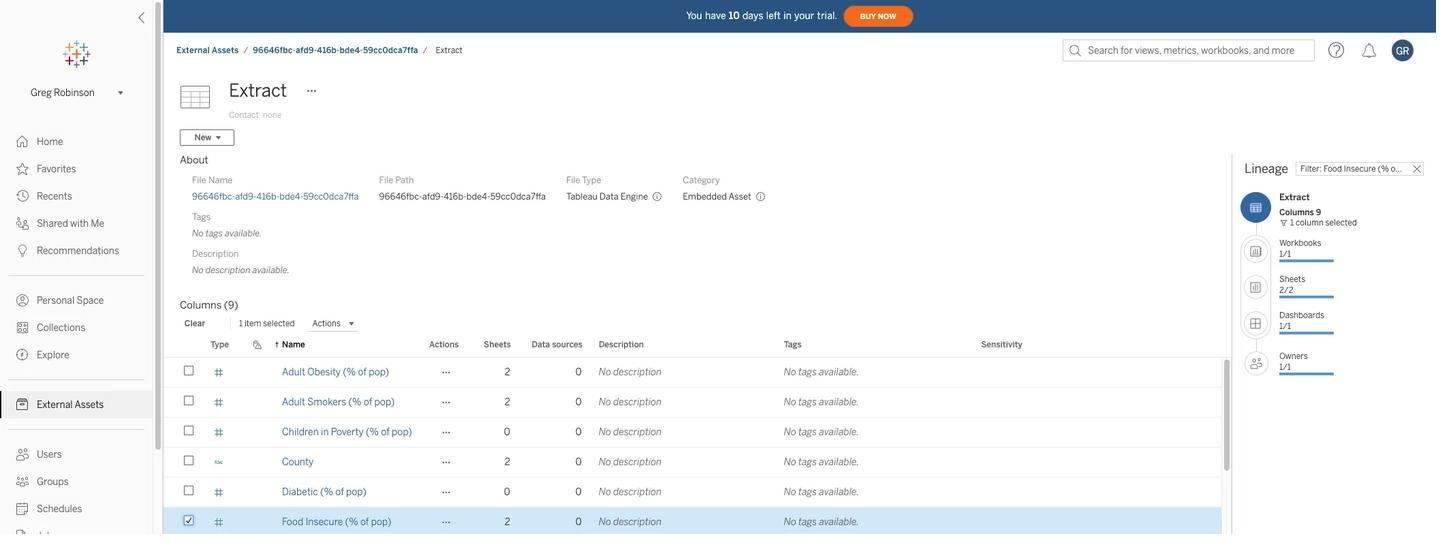 Task type: describe. For each thing, give the bounding box(es) containing it.
owners
[[1280, 352, 1309, 361]]

tags for (%
[[799, 487, 817, 498]]

actions button
[[307, 316, 358, 332]]

file type
[[566, 175, 602, 185]]

diabetic
[[282, 487, 318, 498]]

robinson
[[54, 87, 95, 98]]

trial.
[[818, 10, 838, 21]]

Search for views, metrics, workbooks, and more text field
[[1063, 40, 1315, 61]]

contact
[[229, 110, 259, 120]]

filter: food insecure (% of pop)
[[1301, 164, 1418, 174]]

description for adult smokers (% of pop)
[[614, 397, 662, 408]]

by text only_f5he34f image for shared with me
[[16, 217, 29, 230]]

tags for smokers
[[799, 397, 817, 408]]

shared with me
[[37, 218, 104, 230]]

with
[[70, 218, 89, 230]]

columns 9
[[1280, 208, 1322, 217]]

description for diabetic (% of pop)
[[614, 487, 662, 498]]

9
[[1317, 208, 1322, 217]]

actions inside "popup button"
[[313, 319, 341, 329]]

tableau
[[566, 192, 598, 202]]

columns image
[[1241, 192, 1272, 223]]

contact none
[[229, 110, 282, 120]]

left
[[767, 10, 781, 21]]

main navigation. press the up and down arrow keys to access links. element
[[0, 128, 153, 534]]

file for file name
[[192, 175, 206, 185]]

(% inside diabetic (% of pop) link
[[320, 487, 333, 498]]

none
[[263, 110, 282, 120]]

available. for children in poverty (% of pop)
[[819, 427, 860, 438]]

2 for county
[[505, 457, 510, 468]]

real image for adult smokers (% of pop)
[[214, 398, 224, 407]]

personal space link
[[0, 287, 153, 314]]

0 vertical spatial food
[[1324, 164, 1343, 174]]

me
[[91, 218, 104, 230]]

real image for diabetic (% of pop)
[[214, 488, 224, 497]]

poverty
[[331, 427, 364, 438]]

no tags available. for obesity
[[784, 367, 860, 378]]

greg robinson button
[[25, 85, 127, 101]]

name inside grid
[[282, 340, 305, 349]]

real image
[[214, 368, 224, 377]]

real image for food insecure (% of pop)
[[214, 518, 224, 527]]

4 no tags available. from the top
[[784, 457, 860, 468]]

by text only_f5he34f image for users
[[16, 448, 29, 461]]

2 horizontal spatial extract
[[1280, 192, 1310, 202]]

recommendations
[[37, 245, 119, 257]]

clear
[[185, 319, 205, 329]]

by text only_f5he34f image for external assets
[[16, 399, 29, 411]]

home link
[[0, 128, 153, 155]]

recents
[[37, 191, 72, 202]]

0 horizontal spatial type
[[211, 340, 229, 349]]

no tags available. for insecure
[[784, 517, 860, 528]]

96646fbc- for file path
[[379, 192, 422, 202]]

no tags available. for (%
[[784, 487, 860, 498]]

personal
[[37, 295, 75, 307]]

your
[[795, 10, 815, 21]]

path
[[395, 175, 414, 185]]

1 for 1 item selected
[[239, 319, 243, 329]]

0 vertical spatial extract
[[436, 46, 463, 55]]

collections
[[37, 322, 85, 334]]

tags inside tags no tags available.
[[206, 228, 223, 239]]

description for adult obesity (% of pop)
[[614, 367, 662, 378]]

1 vertical spatial external assets link
[[0, 391, 153, 418]]

dashboards 1/1
[[1280, 311, 1325, 331]]

new
[[195, 133, 212, 142]]

0 for diabetic (% of pop)
[[576, 487, 582, 498]]

no tags available. for smokers
[[784, 397, 860, 408]]

afd9- for file path 96646fbc-afd9-416b-bde4-59cc0dca7ffa
[[422, 192, 444, 202]]

data inside grid
[[532, 340, 550, 349]]

available. for adult obesity (% of pop)
[[819, 367, 860, 378]]

children
[[282, 427, 319, 438]]

available. for county
[[819, 457, 860, 468]]

asset
[[729, 192, 752, 202]]

adult obesity (% of pop) link
[[282, 358, 389, 387]]

2/2
[[1280, 285, 1294, 295]]

1 vertical spatial 96646fbc-afd9-416b-bde4-59cc0dca7ffa link
[[192, 191, 359, 203]]

you
[[687, 10, 703, 21]]

(% inside adult obesity (% of pop) link
[[343, 367, 356, 378]]

children in poverty (% of pop) link
[[282, 418, 412, 447]]

available. for diabetic (% of pop)
[[819, 487, 860, 498]]

external assets / 96646fbc-afd9-416b-bde4-59cc0dca7ffa /
[[177, 46, 428, 55]]

1 / from the left
[[244, 46, 248, 55]]

by text only_f5he34f image for schedules
[[16, 503, 29, 515]]

clear button
[[168, 316, 222, 332]]

item
[[245, 319, 261, 329]]

in inside row
[[321, 427, 329, 438]]

available. for adult smokers (% of pop)
[[819, 397, 860, 408]]

buy now button
[[843, 5, 914, 27]]

this table or file is embedded in the published asset on the server, and you can't create a new workbook from it. files embedded in workbooks aren't shared with other tableau site users. image
[[756, 192, 766, 202]]

external assets
[[37, 399, 104, 411]]

explore link
[[0, 341, 153, 369]]

by text only_f5he34f image for explore
[[16, 349, 29, 361]]

diabetic (% of pop)
[[282, 487, 367, 498]]

(% inside food insecure (% of pop) link
[[345, 517, 358, 528]]

1/1 for dashboards 1/1
[[1280, 321, 1292, 331]]

1 horizontal spatial insecure
[[1344, 164, 1377, 174]]

tags for tags no tags available.
[[192, 212, 211, 222]]

1 horizontal spatial bde4-
[[340, 46, 363, 55]]

row containing adult obesity (% of pop)
[[164, 358, 1222, 388]]

adult obesity (% of pop)
[[282, 367, 389, 378]]

greg
[[31, 87, 52, 98]]

columns (9)
[[180, 299, 238, 311]]

extract element
[[432, 46, 467, 55]]

tags for tags
[[784, 340, 802, 349]]

0 for food insecure (% of pop)
[[576, 517, 582, 528]]

users link
[[0, 441, 153, 468]]

1 column selected
[[1291, 218, 1358, 228]]

bde4- for file path 96646fbc-afd9-416b-bde4-59cc0dca7ffa
[[467, 192, 491, 202]]

users
[[37, 449, 62, 461]]

adult smokers (% of pop)
[[282, 397, 395, 408]]

sheets image
[[1245, 275, 1268, 299]]

workbooks image
[[1245, 239, 1268, 263]]

description for food insecure (% of pop)
[[614, 517, 662, 528]]

explore
[[37, 350, 69, 361]]

1 horizontal spatial 96646fbc-
[[253, 46, 296, 55]]

2 / from the left
[[423, 46, 428, 55]]

county
[[282, 457, 314, 468]]

tableau data engine
[[566, 192, 648, 202]]

now
[[878, 12, 897, 21]]

no inside tags no tags available.
[[192, 228, 204, 239]]

1 horizontal spatial 416b-
[[317, 46, 340, 55]]

bde4- for file name 96646fbc-afd9-416b-bde4-59cc0dca7ffa
[[280, 192, 303, 202]]

59cc0dca7ffa for file name 96646fbc-afd9-416b-bde4-59cc0dca7ffa
[[303, 192, 359, 202]]

grid containing adult obesity (% of pop)
[[164, 332, 1232, 534]]

file name 96646fbc-afd9-416b-bde4-59cc0dca7ffa
[[192, 175, 359, 202]]

column
[[1296, 218, 1324, 228]]

2 for food insecure (% of pop)
[[505, 517, 510, 528]]

data sources
[[532, 340, 583, 349]]

recents link
[[0, 183, 153, 210]]

selected for 1 item selected
[[263, 319, 295, 329]]

embedded asset
[[683, 192, 752, 202]]

(9)
[[224, 299, 238, 311]]

row containing diabetic (% of pop)
[[164, 478, 1222, 508]]

description inside description no description available.
[[206, 265, 251, 275]]

file path 96646fbc-afd9-416b-bde4-59cc0dca7ffa
[[379, 175, 546, 202]]

no inside description no description available.
[[192, 265, 204, 275]]

available. inside tags no tags available.
[[225, 228, 262, 239]]

days
[[743, 10, 764, 21]]

workbooks
[[1280, 238, 1322, 248]]

0 for adult obesity (% of pop)
[[576, 367, 582, 378]]

greg robinson
[[31, 87, 95, 98]]



Task type: locate. For each thing, give the bounding box(es) containing it.
tags
[[192, 212, 211, 222], [784, 340, 802, 349]]

0 vertical spatial in
[[784, 10, 792, 21]]

0 vertical spatial selected
[[1326, 218, 1358, 228]]

2 by text only_f5he34f image from the top
[[16, 190, 29, 202]]

1/1 for workbooks 1/1
[[1280, 249, 1292, 259]]

2 vertical spatial extract
[[1280, 192, 1310, 202]]

afd9- for file name 96646fbc-afd9-416b-bde4-59cc0dca7ffa
[[235, 192, 257, 202]]

0 vertical spatial external
[[177, 46, 210, 55]]

no description for food insecure (% of pop)
[[599, 517, 662, 528]]

tags for obesity
[[799, 367, 817, 378]]

no description for adult obesity (% of pop)
[[599, 367, 662, 378]]

file inside file path 96646fbc-afd9-416b-bde4-59cc0dca7ffa
[[379, 175, 393, 185]]

row containing children in poverty (% of pop)
[[164, 418, 1222, 448]]

1 horizontal spatial data
[[600, 192, 619, 202]]

by text only_f5he34f image down schedules 'link'
[[16, 530, 29, 534]]

96646fbc- for file name
[[192, 192, 235, 202]]

insecure right filter:
[[1344, 164, 1377, 174]]

favorites
[[37, 164, 76, 175]]

0 horizontal spatial /
[[244, 46, 248, 55]]

0 horizontal spatial assets
[[75, 399, 104, 411]]

no description for adult smokers (% of pop)
[[599, 397, 662, 408]]

1 horizontal spatial in
[[784, 10, 792, 21]]

1 horizontal spatial external
[[177, 46, 210, 55]]

description for children in poverty (% of pop)
[[614, 427, 662, 438]]

adult for adult smokers (% of pop)
[[282, 397, 305, 408]]

available. inside description no description available.
[[253, 265, 290, 275]]

description for description no description available.
[[192, 249, 239, 259]]

1 2 from the top
[[505, 367, 510, 378]]

external up table image
[[177, 46, 210, 55]]

1 vertical spatial assets
[[75, 399, 104, 411]]

smokers
[[308, 397, 346, 408]]

1 horizontal spatial external assets link
[[176, 45, 240, 56]]

data left engine
[[600, 192, 619, 202]]

by text only_f5he34f image left recents
[[16, 190, 29, 202]]

sensitivity
[[982, 340, 1023, 349]]

59cc0dca7ffa inside file name 96646fbc-afd9-416b-bde4-59cc0dca7ffa
[[303, 192, 359, 202]]

6 by text only_f5he34f image from the top
[[16, 399, 29, 411]]

4 real image from the top
[[214, 518, 224, 527]]

workbooks 1/1
[[1280, 238, 1322, 259]]

1 horizontal spatial assets
[[212, 46, 239, 55]]

3 row from the top
[[164, 418, 1222, 448]]

selected right column
[[1326, 218, 1358, 228]]

0 horizontal spatial description
[[192, 249, 239, 259]]

1
[[1291, 218, 1294, 228], [239, 319, 243, 329]]

navigation panel element
[[0, 41, 153, 534]]

obesity
[[308, 367, 341, 378]]

by text only_f5he34f image for groups
[[16, 476, 29, 488]]

1 horizontal spatial type
[[582, 175, 602, 185]]

0 horizontal spatial selected
[[263, 319, 295, 329]]

416b- inside file path 96646fbc-afd9-416b-bde4-59cc0dca7ffa
[[444, 192, 467, 202]]

county link
[[282, 448, 314, 477]]

food
[[1324, 164, 1343, 174], [282, 517, 303, 528]]

2 vertical spatial 1/1
[[1280, 362, 1292, 372]]

owners 1/1
[[1280, 352, 1309, 372]]

by text only_f5he34f image left personal
[[16, 294, 29, 307]]

2 horizontal spatial afd9-
[[422, 192, 444, 202]]

by text only_f5he34f image
[[16, 136, 29, 148], [16, 190, 29, 202], [16, 294, 29, 307], [16, 322, 29, 334], [16, 349, 29, 361], [16, 399, 29, 411], [16, 476, 29, 488]]

0 vertical spatial columns
[[1280, 208, 1315, 217]]

2 row from the top
[[164, 388, 1222, 418]]

2 no description from the top
[[599, 397, 662, 408]]

selected for 1 column selected
[[1326, 218, 1358, 228]]

file for file path
[[379, 175, 393, 185]]

children in poverty (% of pop)
[[282, 427, 412, 438]]

columns up clear button
[[180, 299, 222, 311]]

by text only_f5he34f image left home
[[16, 136, 29, 148]]

collections link
[[0, 314, 153, 341]]

96646fbc- down the path
[[379, 192, 422, 202]]

1 vertical spatial columns
[[180, 299, 222, 311]]

home
[[37, 136, 63, 148]]

2 horizontal spatial 96646fbc-
[[379, 192, 422, 202]]

afd9-
[[296, 46, 317, 55], [235, 192, 257, 202], [422, 192, 444, 202]]

external inside main navigation. press the up and down arrow keys to access links. element
[[37, 399, 73, 411]]

row
[[164, 358, 1222, 388], [164, 388, 1222, 418], [164, 418, 1222, 448], [164, 448, 1222, 478], [164, 478, 1222, 508], [164, 508, 1222, 534]]

1 horizontal spatial file
[[379, 175, 393, 185]]

sheets
[[1280, 275, 1306, 284], [484, 340, 511, 349]]

1 vertical spatial name
[[282, 340, 305, 349]]

about
[[180, 154, 208, 166]]

assets for external assets / 96646fbc-afd9-416b-bde4-59cc0dca7ffa /
[[212, 46, 239, 55]]

name inside file name 96646fbc-afd9-416b-bde4-59cc0dca7ffa
[[208, 175, 233, 185]]

buy
[[861, 12, 876, 21]]

0 for adult smokers (% of pop)
[[576, 397, 582, 408]]

1 item selected
[[239, 319, 295, 329]]

1 horizontal spatial name
[[282, 340, 305, 349]]

row group inside grid
[[164, 358, 1222, 534]]

1 horizontal spatial afd9-
[[296, 46, 317, 55]]

data left sources
[[532, 340, 550, 349]]

by text only_f5he34f image inside external assets link
[[16, 399, 29, 411]]

(% inside adult smokers (% of pop) link
[[349, 397, 362, 408]]

6 row from the top
[[164, 508, 1222, 534]]

bde4- inside file path 96646fbc-afd9-416b-bde4-59cc0dca7ffa
[[467, 192, 491, 202]]

/ up contact
[[244, 46, 248, 55]]

sheets up 2/2
[[1280, 275, 1306, 284]]

1 vertical spatial 1
[[239, 319, 243, 329]]

groups link
[[0, 468, 153, 495]]

1/1 down the owners
[[1280, 362, 1292, 372]]

sheets for sheets 2/2
[[1280, 275, 1306, 284]]

string image
[[214, 458, 224, 467]]

10
[[729, 10, 740, 21]]

2
[[505, 367, 510, 378], [505, 397, 510, 408], [505, 457, 510, 468], [505, 517, 510, 528]]

0 horizontal spatial columns
[[180, 299, 222, 311]]

0 vertical spatial adult
[[282, 367, 305, 378]]

0 vertical spatial assets
[[212, 46, 239, 55]]

6 by text only_f5he34f image from the top
[[16, 530, 29, 534]]

description right sources
[[599, 340, 644, 349]]

table image
[[180, 77, 221, 118]]

recommendations link
[[0, 237, 153, 264]]

0 horizontal spatial external
[[37, 399, 73, 411]]

1 vertical spatial adult
[[282, 397, 305, 408]]

1 horizontal spatial selected
[[1326, 218, 1358, 228]]

file left the path
[[379, 175, 393, 185]]

0 vertical spatial tags
[[192, 212, 211, 222]]

food down diabetic at the left
[[282, 517, 303, 528]]

59cc0dca7ffa for file path 96646fbc-afd9-416b-bde4-59cc0dca7ffa
[[491, 192, 546, 202]]

2 for adult obesity (% of pop)
[[505, 367, 510, 378]]

bde4- inside file name 96646fbc-afd9-416b-bde4-59cc0dca7ffa
[[280, 192, 303, 202]]

assets up table image
[[212, 46, 239, 55]]

2 by text only_f5he34f image from the top
[[16, 217, 29, 230]]

1 horizontal spatial extract
[[436, 46, 463, 55]]

416b- inside file name 96646fbc-afd9-416b-bde4-59cc0dca7ffa
[[257, 192, 280, 202]]

by text only_f5he34f image left users
[[16, 448, 29, 461]]

sheets for sheets
[[484, 340, 511, 349]]

1 by text only_f5he34f image from the top
[[16, 136, 29, 148]]

description down tags no tags available.
[[192, 249, 239, 259]]

by text only_f5he34f image inside favorites link
[[16, 163, 29, 175]]

3 file from the left
[[566, 175, 581, 185]]

shared
[[37, 218, 68, 230]]

external
[[177, 46, 210, 55], [37, 399, 73, 411]]

row containing food insecure (% of pop)
[[164, 508, 1222, 534]]

2 adult from the top
[[282, 397, 305, 408]]

schedules
[[37, 504, 82, 515]]

416b- for file path 96646fbc-afd9-416b-bde4-59cc0dca7ffa
[[444, 192, 467, 202]]

actions inside grid
[[429, 340, 459, 349]]

/ left extract "element"
[[423, 46, 428, 55]]

diabetic (% of pop) link
[[282, 478, 367, 507]]

0 horizontal spatial file
[[192, 175, 206, 185]]

no tags available. for in
[[784, 427, 860, 438]]

by text only_f5he34f image left the favorites
[[16, 163, 29, 175]]

1 left 'item'
[[239, 319, 243, 329]]

0 for county
[[576, 457, 582, 468]]

1 real image from the top
[[214, 398, 224, 407]]

2 2 from the top
[[505, 397, 510, 408]]

description for description
[[599, 340, 644, 349]]

2 horizontal spatial 416b-
[[444, 192, 467, 202]]

7 by text only_f5he34f image from the top
[[16, 476, 29, 488]]

tags inside tags no tags available.
[[192, 212, 211, 222]]

96646fbc-
[[253, 46, 296, 55], [192, 192, 235, 202], [379, 192, 422, 202]]

0 for children in poverty (% of pop)
[[576, 427, 582, 438]]

real image
[[214, 398, 224, 407], [214, 428, 224, 437], [214, 488, 224, 497], [214, 518, 224, 527]]

new button
[[180, 129, 234, 146]]

afd9- inside file path 96646fbc-afd9-416b-bde4-59cc0dca7ffa
[[422, 192, 444, 202]]

0 vertical spatial insecure
[[1344, 164, 1377, 174]]

by text only_f5he34f image inside collections link
[[16, 322, 29, 334]]

have
[[705, 10, 726, 21]]

1 vertical spatial insecure
[[306, 517, 343, 528]]

0 horizontal spatial 59cc0dca7ffa
[[303, 192, 359, 202]]

tags for insecure
[[799, 517, 817, 528]]

by text only_f5he34f image for home
[[16, 136, 29, 148]]

no
[[192, 228, 204, 239], [192, 265, 204, 275], [599, 367, 611, 378], [784, 367, 797, 378], [599, 397, 611, 408], [784, 397, 797, 408], [599, 427, 611, 438], [784, 427, 797, 438], [599, 457, 611, 468], [784, 457, 797, 468], [599, 487, 611, 498], [784, 487, 797, 498], [599, 517, 611, 528], [784, 517, 797, 528]]

3 by text only_f5he34f image from the top
[[16, 294, 29, 307]]

0 vertical spatial external assets link
[[176, 45, 240, 56]]

3 2 from the top
[[505, 457, 510, 468]]

59cc0dca7ffa inside file path 96646fbc-afd9-416b-bde4-59cc0dca7ffa
[[491, 192, 546, 202]]

favorites link
[[0, 155, 153, 183]]

4 2 from the top
[[505, 517, 510, 528]]

space
[[77, 295, 104, 307]]

1 by text only_f5he34f image from the top
[[16, 163, 29, 175]]

1 row from the top
[[164, 358, 1222, 388]]

by text only_f5he34f image inside recents link
[[16, 190, 29, 202]]

row group
[[164, 358, 1222, 534]]

3 real image from the top
[[214, 488, 224, 497]]

(%
[[1378, 164, 1390, 174], [343, 367, 356, 378], [349, 397, 362, 408], [366, 427, 379, 438], [320, 487, 333, 498], [345, 517, 358, 528]]

1/1 inside owners 1/1
[[1280, 362, 1292, 372]]

5 row from the top
[[164, 478, 1222, 508]]

external for external assets / 96646fbc-afd9-416b-bde4-59cc0dca7ffa /
[[177, 46, 210, 55]]

by text only_f5he34f image left groups
[[16, 476, 29, 488]]

buy now
[[861, 12, 897, 21]]

2 no tags available. from the top
[[784, 397, 860, 408]]

external for external assets
[[37, 399, 73, 411]]

by text only_f5he34f image left external assets
[[16, 399, 29, 411]]

0 horizontal spatial food
[[282, 517, 303, 528]]

2 horizontal spatial file
[[566, 175, 581, 185]]

description no description available.
[[192, 249, 290, 275]]

insecure down diabetic (% of pop) link
[[306, 517, 343, 528]]

3 no description from the top
[[599, 427, 662, 438]]

selected right 'item'
[[263, 319, 295, 329]]

1/1 for owners 1/1
[[1280, 362, 1292, 372]]

in
[[784, 10, 792, 21], [321, 427, 329, 438]]

insecure
[[1344, 164, 1377, 174], [306, 517, 343, 528]]

adult smokers (% of pop) link
[[282, 388, 395, 417]]

file down about
[[192, 175, 206, 185]]

1 horizontal spatial actions
[[429, 340, 459, 349]]

5 by text only_f5he34f image from the top
[[16, 503, 29, 515]]

0
[[576, 367, 582, 378], [576, 397, 582, 408], [504, 427, 510, 438], [576, 427, 582, 438], [576, 457, 582, 468], [504, 487, 510, 498], [576, 487, 582, 498], [576, 517, 582, 528]]

file inside file name 96646fbc-afd9-416b-bde4-59cc0dca7ffa
[[192, 175, 206, 185]]

2 file from the left
[[379, 175, 393, 185]]

by text only_f5he34f image left recommendations
[[16, 245, 29, 257]]

0 horizontal spatial afd9-
[[235, 192, 257, 202]]

1 horizontal spatial 1
[[1291, 218, 1294, 228]]

no description for children in poverty (% of pop)
[[599, 427, 662, 438]]

1 horizontal spatial description
[[599, 340, 644, 349]]

1 vertical spatial in
[[321, 427, 329, 438]]

in left poverty
[[321, 427, 329, 438]]

type up real image
[[211, 340, 229, 349]]

0 vertical spatial 96646fbc-afd9-416b-bde4-59cc0dca7ffa link
[[252, 45, 419, 56]]

description inside grid
[[599, 340, 644, 349]]

sheets left data sources
[[484, 340, 511, 349]]

category
[[683, 175, 720, 185]]

by text only_f5he34f image
[[16, 163, 29, 175], [16, 217, 29, 230], [16, 245, 29, 257], [16, 448, 29, 461], [16, 503, 29, 515], [16, 530, 29, 534]]

file up tableau
[[566, 175, 581, 185]]

no tags available.
[[784, 367, 860, 378], [784, 397, 860, 408], [784, 427, 860, 438], [784, 457, 860, 468], [784, 487, 860, 498], [784, 517, 860, 528]]

1 vertical spatial sheets
[[484, 340, 511, 349]]

(% inside the children in poverty (% of pop) link
[[366, 427, 379, 438]]

selected
[[1326, 218, 1358, 228], [263, 319, 295, 329]]

by text only_f5he34f image inside home link
[[16, 136, 29, 148]]

0 vertical spatial description
[[192, 249, 239, 259]]

embedded
[[683, 192, 727, 202]]

insecure inside row
[[306, 517, 343, 528]]

lineage
[[1245, 162, 1289, 177]]

3 by text only_f5he34f image from the top
[[16, 245, 29, 257]]

4 by text only_f5he34f image from the top
[[16, 322, 29, 334]]

1 vertical spatial external
[[37, 399, 73, 411]]

no description for county
[[599, 457, 662, 468]]

no description for diabetic (% of pop)
[[599, 487, 662, 498]]

1 no tags available. from the top
[[784, 367, 860, 378]]

0 horizontal spatial external assets link
[[0, 391, 153, 418]]

real image for children in poverty (% of pop)
[[214, 428, 224, 437]]

by text only_f5he34f image left the shared
[[16, 217, 29, 230]]

you have 10 days left in your trial.
[[687, 10, 838, 21]]

0 vertical spatial data
[[600, 192, 619, 202]]

2 horizontal spatial bde4-
[[467, 192, 491, 202]]

by text only_f5he34f image inside "explore" link
[[16, 349, 29, 361]]

adult for adult obesity (% of pop)
[[282, 367, 305, 378]]

this file type can contain multiple tables. image
[[652, 192, 663, 202]]

1/1 down dashboards
[[1280, 321, 1292, 331]]

416b- for file name 96646fbc-afd9-416b-bde4-59cc0dca7ffa
[[257, 192, 280, 202]]

by text only_f5he34f image inside users link
[[16, 448, 29, 461]]

0 horizontal spatial extract
[[229, 80, 287, 102]]

afd9- inside file name 96646fbc-afd9-416b-bde4-59cc0dca7ffa
[[235, 192, 257, 202]]

1 vertical spatial actions
[[429, 340, 459, 349]]

assets inside main navigation. press the up and down arrow keys to access links. element
[[75, 399, 104, 411]]

by text only_f5he34f image for favorites
[[16, 163, 29, 175]]

filter:
[[1301, 164, 1322, 174]]

6 no description from the top
[[599, 517, 662, 528]]

0 horizontal spatial data
[[532, 340, 550, 349]]

shared with me link
[[0, 210, 153, 237]]

4 row from the top
[[164, 448, 1222, 478]]

dashboards image
[[1245, 311, 1268, 335]]

available. for food insecure (% of pop)
[[819, 517, 860, 528]]

assets for external assets
[[75, 399, 104, 411]]

4 by text only_f5he34f image from the top
[[16, 448, 29, 461]]

0 horizontal spatial 96646fbc-
[[192, 192, 235, 202]]

schedules link
[[0, 495, 153, 523]]

groups
[[37, 476, 69, 488]]

food insecure (% of pop)
[[282, 517, 392, 528]]

96646fbc- up none
[[253, 46, 296, 55]]

sheets 2/2
[[1280, 275, 1306, 295]]

1 1/1 from the top
[[1280, 249, 1292, 259]]

0 horizontal spatial 416b-
[[257, 192, 280, 202]]

2 1/1 from the top
[[1280, 321, 1292, 331]]

96646fbc- up tags no tags available.
[[192, 192, 235, 202]]

6 no tags available. from the top
[[784, 517, 860, 528]]

adult up children
[[282, 397, 305, 408]]

0 vertical spatial 1/1
[[1280, 249, 1292, 259]]

columns for columns (9)
[[180, 299, 222, 311]]

0 horizontal spatial 1
[[239, 319, 243, 329]]

by text only_f5he34f image inside groups link
[[16, 476, 29, 488]]

by text only_f5he34f image inside recommendations link
[[16, 245, 29, 257]]

96646fbc-afd9-416b-bde4-59cc0dca7ffa link
[[252, 45, 419, 56], [192, 191, 359, 203]]

1 vertical spatial extract
[[229, 80, 287, 102]]

1 no description from the top
[[599, 367, 662, 378]]

0 horizontal spatial sheets
[[484, 340, 511, 349]]

0 horizontal spatial tags
[[192, 212, 211, 222]]

1 vertical spatial selected
[[263, 319, 295, 329]]

grid
[[164, 332, 1232, 534]]

assets up users link
[[75, 399, 104, 411]]

by text only_f5he34f image inside schedules 'link'
[[16, 503, 29, 515]]

name down 1 item selected
[[282, 340, 305, 349]]

0 horizontal spatial name
[[208, 175, 233, 185]]

1 adult from the top
[[282, 367, 305, 378]]

columns
[[1280, 208, 1315, 217], [180, 299, 222, 311]]

5 no tags available. from the top
[[784, 487, 860, 498]]

1 vertical spatial 1/1
[[1280, 321, 1292, 331]]

owners image
[[1245, 352, 1269, 376]]

1/1 down workbooks
[[1280, 249, 1292, 259]]

by text only_f5he34f image for recents
[[16, 190, 29, 202]]

name down about
[[208, 175, 233, 185]]

columns up column
[[1280, 208, 1315, 217]]

external assets link up users link
[[0, 391, 153, 418]]

2 for adult smokers (% of pop)
[[505, 397, 510, 408]]

1 vertical spatial type
[[211, 340, 229, 349]]

extract
[[436, 46, 463, 55], [229, 80, 287, 102], [1280, 192, 1310, 202]]

columns for columns 9
[[1280, 208, 1315, 217]]

1 file from the left
[[192, 175, 206, 185]]

0 vertical spatial sheets
[[1280, 275, 1306, 284]]

4 no description from the top
[[599, 457, 662, 468]]

external assets link up table image
[[176, 45, 240, 56]]

adult left the obesity
[[282, 367, 305, 378]]

1 horizontal spatial 59cc0dca7ffa
[[363, 46, 418, 55]]

0 vertical spatial actions
[[313, 319, 341, 329]]

by text only_f5he34f image inside personal space link
[[16, 294, 29, 307]]

5 no description from the top
[[599, 487, 662, 498]]

by text only_f5he34f image inside shared with me link
[[16, 217, 29, 230]]

dashboards
[[1280, 311, 1325, 320]]

1 horizontal spatial food
[[1324, 164, 1343, 174]]

1 vertical spatial data
[[532, 340, 550, 349]]

1/1 inside workbooks 1/1
[[1280, 249, 1292, 259]]

96646fbc- inside file path 96646fbc-afd9-416b-bde4-59cc0dca7ffa
[[379, 192, 422, 202]]

1 down columns 9
[[1291, 218, 1294, 228]]

1/1 inside dashboards 1/1
[[1280, 321, 1292, 331]]

0 vertical spatial name
[[208, 175, 233, 185]]

type up tableau
[[582, 175, 602, 185]]

by text only_f5he34f image for personal space
[[16, 294, 29, 307]]

actions
[[313, 319, 341, 329], [429, 340, 459, 349]]

0 horizontal spatial in
[[321, 427, 329, 438]]

0 horizontal spatial insecure
[[306, 517, 343, 528]]

row group containing adult obesity (% of pop)
[[164, 358, 1222, 534]]

by text only_f5he34f image left explore
[[16, 349, 29, 361]]

food right filter:
[[1324, 164, 1343, 174]]

engine
[[621, 192, 648, 202]]

416b-
[[317, 46, 340, 55], [257, 192, 280, 202], [444, 192, 467, 202]]

row containing county
[[164, 448, 1222, 478]]

1 horizontal spatial /
[[423, 46, 428, 55]]

description for county
[[614, 457, 662, 468]]

1 horizontal spatial sheets
[[1280, 275, 1306, 284]]

1 vertical spatial description
[[599, 340, 644, 349]]

sheets inside grid
[[484, 340, 511, 349]]

tags
[[206, 228, 223, 239], [799, 367, 817, 378], [799, 397, 817, 408], [799, 427, 817, 438], [799, 457, 817, 468], [799, 487, 817, 498], [799, 517, 817, 528]]

row containing adult smokers (% of pop)
[[164, 388, 1222, 418]]

by text only_f5he34f image for collections
[[16, 322, 29, 334]]

by text only_f5he34f image left schedules at the left
[[16, 503, 29, 515]]

personal space
[[37, 295, 104, 307]]

0 horizontal spatial bde4-
[[280, 192, 303, 202]]

1 vertical spatial food
[[282, 517, 303, 528]]

2 real image from the top
[[214, 428, 224, 437]]

3 1/1 from the top
[[1280, 362, 1292, 372]]

5 by text only_f5he34f image from the top
[[16, 349, 29, 361]]

sources
[[552, 340, 583, 349]]

external down explore
[[37, 399, 73, 411]]

1 vertical spatial tags
[[784, 340, 802, 349]]

1 horizontal spatial columns
[[1280, 208, 1315, 217]]

in right left
[[784, 10, 792, 21]]

assets
[[212, 46, 239, 55], [75, 399, 104, 411]]

0 vertical spatial 1
[[1291, 218, 1294, 228]]

/
[[244, 46, 248, 55], [423, 46, 428, 55]]

by text only_f5he34f image left collections
[[16, 322, 29, 334]]

description inside description no description available.
[[192, 249, 239, 259]]

by text only_f5he34f image for recommendations
[[16, 245, 29, 257]]

1 horizontal spatial tags
[[784, 340, 802, 349]]

0 horizontal spatial actions
[[313, 319, 341, 329]]

96646fbc- inside file name 96646fbc-afd9-416b-bde4-59cc0dca7ffa
[[192, 192, 235, 202]]

1 for 1 column selected
[[1291, 218, 1294, 228]]

2 horizontal spatial 59cc0dca7ffa
[[491, 192, 546, 202]]

3 no tags available. from the top
[[784, 427, 860, 438]]

tags for in
[[799, 427, 817, 438]]

0 vertical spatial type
[[582, 175, 602, 185]]



Task type: vqa. For each thing, say whether or not it's contained in the screenshot.


